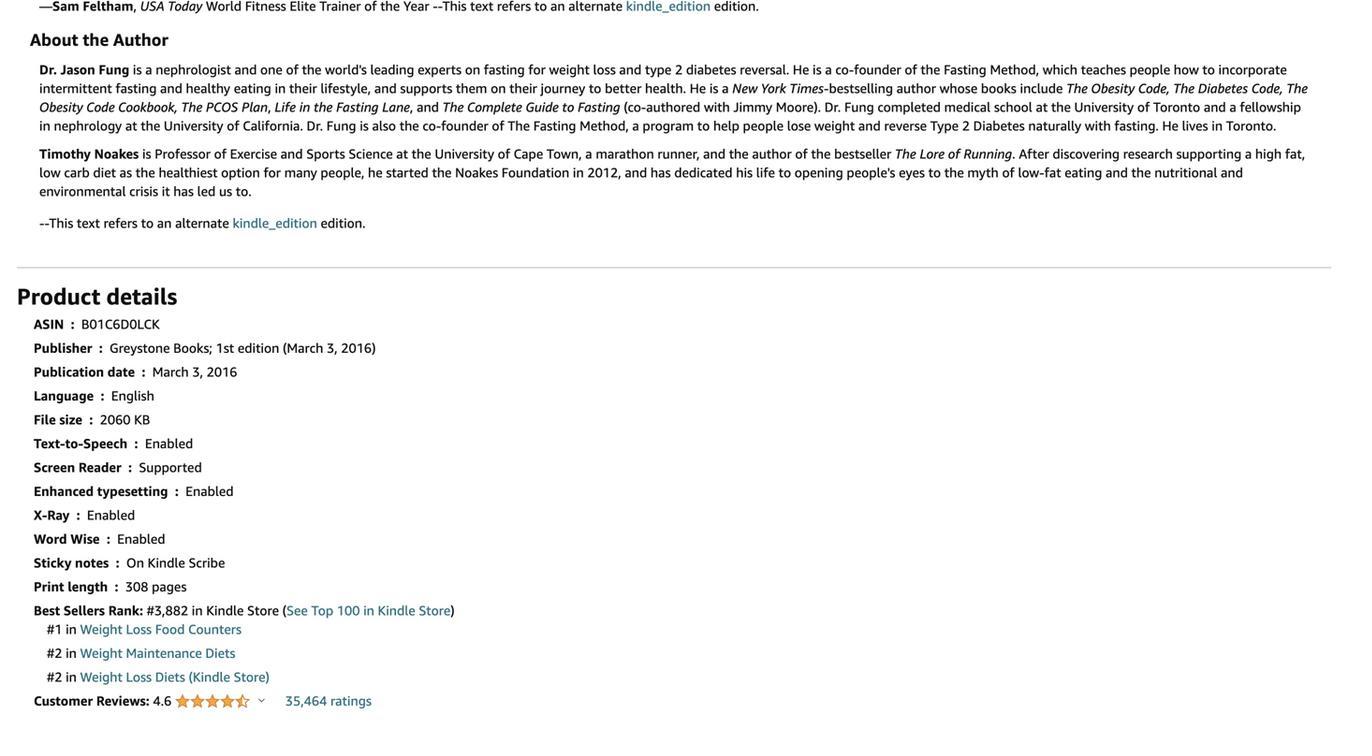 Task type: locate. For each thing, give the bounding box(es) containing it.
health.
[[645, 81, 686, 96]]

1 vertical spatial co-
[[423, 118, 441, 134]]

author up completed
[[897, 81, 936, 96]]

discovering
[[1053, 146, 1120, 162]]

eating up plan
[[234, 81, 271, 96]]

2 weight from the top
[[80, 646, 123, 661]]

journey
[[541, 81, 585, 96]]

of left cape
[[498, 146, 510, 162]]

1 horizontal spatial fasting
[[484, 62, 525, 77]]

sticky
[[34, 555, 72, 571]]

0 vertical spatial weight
[[549, 62, 590, 77]]

led
[[197, 184, 216, 199]]

asin
[[34, 317, 64, 332]]

: right ray
[[76, 508, 80, 523]]

of down pcos
[[227, 118, 239, 134]]

‎ left on
[[123, 555, 123, 571]]

-
[[824, 81, 829, 96], [39, 216, 44, 231], [44, 216, 49, 231]]

0 vertical spatial method,
[[990, 62, 1039, 77]]

and down leading
[[374, 81, 397, 96]]

0 horizontal spatial eating
[[234, 81, 271, 96]]

35,464 ratings link
[[285, 693, 372, 709]]

university up professor
[[164, 118, 223, 134]]

of up option
[[214, 146, 227, 162]]

2
[[675, 62, 683, 77], [962, 118, 970, 134]]

, life in the fasting lane , and the complete guide to fasting
[[268, 99, 624, 115]]

#1
[[47, 622, 62, 637]]

the down which
[[1067, 81, 1088, 96]]

the
[[83, 30, 109, 50], [302, 62, 322, 77], [921, 62, 940, 77], [314, 99, 333, 115], [1051, 99, 1071, 115], [141, 118, 160, 134], [400, 118, 419, 134], [412, 146, 431, 162], [729, 146, 749, 162], [811, 146, 831, 162], [136, 165, 155, 180], [432, 165, 452, 180], [944, 165, 964, 180], [1132, 165, 1151, 180]]

maintenance
[[126, 646, 202, 661]]

0 horizontal spatial fung
[[99, 62, 129, 77]]

0 horizontal spatial method,
[[580, 118, 629, 134]]

code
[[86, 99, 115, 115]]

crisis
[[129, 184, 158, 199]]

food
[[155, 622, 185, 637]]

diabetes
[[686, 62, 736, 77]]

308
[[125, 579, 148, 595]]

kindle_edition
[[233, 216, 317, 231]]

is down author on the top left of the page
[[133, 62, 142, 77]]

1 horizontal spatial people
[[1130, 62, 1170, 77]]

a left new on the top right of the page
[[722, 81, 729, 96]]

to inside (co-authored with jimmy moore). dr. fung completed medical school at the university of toronto and a fellowship in nephrology at the university of california. dr. fung is also the co-founder of the fasting method, a program to help people lose weight and reverse type 2 diabetes naturally with fasting. he lives in toronto.
[[697, 118, 710, 134]]

0 vertical spatial fasting
[[484, 62, 525, 77]]

1 horizontal spatial diets
[[205, 646, 235, 661]]

method, up books
[[990, 62, 1039, 77]]

method, up the marathon
[[580, 118, 629, 134]]

: down b01c6d0lck
[[99, 341, 103, 356]]

fasting up the them
[[484, 62, 525, 77]]

0 horizontal spatial on
[[465, 62, 480, 77]]

and down the marathon
[[625, 165, 647, 180]]

1 vertical spatial 3,
[[192, 364, 203, 380]]

is a nephrologist and one of the world's leading experts on fasting for weight loss and type 2 diabetes reversal. he is a co-founder of the fasting method, which teaches people how to incorporate intermittent fasting and healthy eating in their lifestyle, and supports them on their journey to better health. he is a
[[39, 62, 1287, 96]]

weight up journey
[[549, 62, 590, 77]]

of right one
[[286, 62, 298, 77]]

author up the life
[[752, 146, 792, 162]]

4.6
[[153, 693, 175, 709]]

1 vertical spatial method,
[[580, 118, 629, 134]]

with up help
[[704, 99, 730, 115]]

3,
[[327, 341, 338, 356], [192, 364, 203, 380]]

he inside (co-authored with jimmy moore). dr. fung completed medical school at the university of toronto and a fellowship in nephrology at the university of california. dr. fung is also the co-founder of the fasting method, a program to help people lose weight and reverse type 2 diabetes naturally with fasting. he lives in toronto.
[[1162, 118, 1179, 134]]

dr. down bestselling
[[825, 99, 841, 115]]

myth
[[968, 165, 999, 180]]

1 vertical spatial fung
[[844, 99, 874, 115]]

1 vertical spatial on
[[491, 81, 506, 96]]

1 vertical spatial university
[[164, 118, 223, 134]]

screen
[[34, 460, 75, 475]]

code, up toronto
[[1138, 81, 1170, 96]]

1 vertical spatial with
[[1085, 118, 1111, 134]]

1 horizontal spatial 2
[[962, 118, 970, 134]]

completed
[[878, 99, 941, 115]]

1 weight from the top
[[80, 622, 123, 637]]

type
[[930, 118, 959, 134]]

‎ left march
[[149, 364, 149, 380]]

people inside (co-authored with jimmy moore). dr. fung completed medical school at the university of toronto and a fellowship in nephrology at the university of california. dr. fung is also the co-founder of the fasting method, a program to help people lose weight and reverse type 2 diabetes naturally with fasting. he lives in toronto.
[[743, 118, 784, 134]]

fasting
[[944, 62, 987, 77], [336, 99, 379, 115], [578, 99, 620, 115], [533, 118, 576, 134]]

3, left 2016)
[[327, 341, 338, 356]]

edition
[[238, 341, 279, 356]]

dr. jason fung
[[39, 62, 129, 77]]

2 horizontal spatial kindle
[[378, 603, 415, 619]]

enabled down typesetting
[[87, 508, 135, 523]]

co- inside is a nephrologist and one of the world's leading experts on fasting for weight loss and type 2 diabetes reversal. he is a co-founder of the fasting method, which teaches people how to incorporate intermittent fasting and healthy eating in their lifestyle, and supports them on their journey to better health. he is a
[[836, 62, 854, 77]]

1 horizontal spatial co-
[[836, 62, 854, 77]]

1 horizontal spatial eating
[[1065, 165, 1102, 180]]

0 horizontal spatial weight
[[549, 62, 590, 77]]

0 horizontal spatial people
[[743, 118, 784, 134]]

professor
[[155, 146, 211, 162]]

3 weight from the top
[[80, 670, 123, 685]]

research
[[1123, 146, 1173, 162]]

their up "life"
[[289, 81, 317, 96]]

enhanced
[[34, 484, 94, 499]]

and up better
[[619, 62, 642, 77]]

#2
[[47, 646, 62, 661], [47, 670, 62, 685]]

us
[[219, 184, 232, 199]]

founder inside is a nephrologist and one of the world's leading experts on fasting for weight loss and type 2 diabetes reversal. he is a co-founder of the fasting method, which teaches people how to incorporate intermittent fasting and healthy eating in their lifestyle, and supports them on their journey to better health. he is a
[[854, 62, 901, 77]]

university
[[1074, 99, 1134, 115], [164, 118, 223, 134], [435, 146, 494, 162]]

b01c6d0lck
[[81, 317, 160, 332]]

fung up the sports
[[327, 118, 356, 134]]

nephrology
[[54, 118, 122, 134]]

of down .
[[1002, 165, 1015, 180]]

1 horizontal spatial noakes
[[455, 165, 498, 180]]

1 vertical spatial noakes
[[455, 165, 498, 180]]

dedicated
[[674, 165, 733, 180]]

which
[[1043, 62, 1078, 77]]

(kindle
[[189, 670, 230, 685]]

0 vertical spatial #2
[[47, 646, 62, 661]]

to
[[1203, 62, 1215, 77], [589, 81, 601, 96], [562, 99, 574, 115], [697, 118, 710, 134], [779, 165, 791, 180], [928, 165, 941, 180], [141, 216, 154, 231]]

: down 'kb'
[[134, 436, 138, 451]]

product
[[17, 283, 100, 310]]

them
[[456, 81, 487, 96]]

obesity down teaches
[[1091, 81, 1135, 96]]

store)
[[234, 670, 270, 685]]

for inside . after discovering research supporting a high fat, low carb diet as the healthiest option for many people, he started the noakes foundation in 2012, and has dedicated his life to opening people's eyes to the myth of low-fat eating and the nutritional and environmental crisis it has led us to.
[[264, 165, 281, 180]]

0 horizontal spatial dr.
[[39, 62, 57, 77]]

‏
[[67, 317, 67, 332], [96, 341, 96, 356], [138, 364, 138, 380], [97, 388, 97, 404], [86, 412, 86, 428], [131, 436, 131, 451], [125, 460, 125, 475], [171, 484, 171, 499], [73, 508, 73, 523], [103, 532, 103, 547], [112, 555, 112, 571], [111, 579, 111, 595]]

0 vertical spatial has
[[651, 165, 671, 180]]

noakes inside . after discovering research supporting a high fat, low carb diet as the healthiest option for many people, he started the noakes foundation in 2012, and has dedicated his life to opening people's eyes to the myth of low-fat eating and the nutritional and environmental crisis it has led us to.
[[455, 165, 498, 180]]

1 horizontal spatial code,
[[1252, 81, 1283, 96]]

founder down , life in the fasting lane , and the complete guide to fasting
[[441, 118, 488, 134]]

obesity down intermittent at the left
[[39, 99, 83, 115]]

is down diabetes
[[710, 81, 719, 96]]

and up bestseller
[[858, 118, 881, 134]]

0 horizontal spatial diabetes
[[973, 118, 1025, 134]]

founder up bestselling
[[854, 62, 901, 77]]

eating inside . after discovering research supporting a high fat, low carb diet as the healthiest option for many people, he started the noakes foundation in 2012, and has dedicated his life to opening people's eyes to the myth of low-fat eating and the nutritional and environmental crisis it has led us to.
[[1065, 165, 1102, 180]]

weight
[[549, 62, 590, 77], [814, 118, 855, 134]]

2 vertical spatial fung
[[327, 118, 356, 134]]

english
[[111, 388, 154, 404]]

0 vertical spatial at
[[1036, 99, 1048, 115]]

2 store from the left
[[419, 603, 451, 619]]

1 their from the left
[[289, 81, 317, 96]]

1 horizontal spatial fung
[[327, 118, 356, 134]]

fasting inside (co-authored with jimmy moore). dr. fung completed medical school at the university of toronto and a fellowship in nephrology at the university of california. dr. fung is also the co-founder of the fasting method, a program to help people lose weight and reverse type 2 diabetes naturally with fasting. he lives in toronto.
[[533, 118, 576, 134]]

in up "life"
[[275, 81, 286, 96]]

‎ left 2060
[[96, 412, 96, 428]]

text-
[[34, 436, 65, 451]]

1 vertical spatial has
[[173, 184, 194, 199]]

lives
[[1182, 118, 1208, 134]]

1 horizontal spatial diabetes
[[1198, 81, 1248, 96]]

about
[[30, 30, 78, 50]]

the up timothy noakes is professor of exercise and sports science at the university of cape town, a marathon runner, and the author of the bestseller the lore of running
[[508, 118, 530, 134]]

1 horizontal spatial university
[[435, 146, 494, 162]]

2 vertical spatial dr.
[[307, 118, 323, 134]]

york
[[761, 81, 786, 96]]

100
[[337, 603, 360, 619]]

1 horizontal spatial 3,
[[327, 341, 338, 356]]

1 vertical spatial founder
[[441, 118, 488, 134]]

1 vertical spatial diabetes
[[973, 118, 1025, 134]]

: down 'supported'
[[175, 484, 179, 499]]

high
[[1255, 146, 1282, 162]]

eyes
[[899, 165, 925, 180]]

the left world's at top
[[302, 62, 322, 77]]

0 horizontal spatial author
[[752, 146, 792, 162]]

fat
[[1045, 165, 1061, 180]]

0 vertical spatial on
[[465, 62, 480, 77]]

1 vertical spatial people
[[743, 118, 784, 134]]

their
[[289, 81, 317, 96], [509, 81, 537, 96]]

the down lane
[[400, 118, 419, 134]]

1 horizontal spatial for
[[528, 62, 546, 77]]

1 code, from the left
[[1138, 81, 1170, 96]]

0 horizontal spatial he
[[690, 81, 706, 96]]

1 horizontal spatial with
[[1085, 118, 1111, 134]]

pcos
[[206, 99, 238, 115]]

2 loss from the top
[[126, 670, 152, 685]]

weight inside is a nephrologist and one of the world's leading experts on fasting for weight loss and type 2 diabetes reversal. he is a co-founder of the fasting method, which teaches people how to incorporate intermittent fasting and healthy eating in their lifestyle, and supports them on their journey to better health. he is a
[[549, 62, 590, 77]]

alternate
[[175, 216, 229, 231]]

1 vertical spatial at
[[125, 118, 137, 134]]

0 vertical spatial fung
[[99, 62, 129, 77]]

at
[[1036, 99, 1048, 115], [125, 118, 137, 134], [396, 146, 408, 162]]

0 horizontal spatial has
[[173, 184, 194, 199]]

of right "lore"
[[948, 146, 960, 162]]

0 horizontal spatial 2
[[675, 62, 683, 77]]

0 vertical spatial diabetes
[[1198, 81, 1248, 96]]

diabetes down "school"
[[973, 118, 1025, 134]]

best
[[34, 603, 60, 619]]

1 horizontal spatial method,
[[990, 62, 1039, 77]]

the up naturally
[[1051, 99, 1071, 115]]

0 vertical spatial loss
[[126, 622, 152, 637]]

co- down , life in the fasting lane , and the complete guide to fasting
[[423, 118, 441, 134]]

0 vertical spatial diets
[[205, 646, 235, 661]]

1 horizontal spatial weight
[[814, 118, 855, 134]]

0 horizontal spatial founder
[[441, 118, 488, 134]]

he up times at the right top
[[793, 62, 809, 77]]

to right how
[[1203, 62, 1215, 77]]

2 vertical spatial university
[[435, 146, 494, 162]]

he down diabetes
[[690, 81, 706, 96]]

‎ up wise
[[84, 508, 84, 523]]

1 vertical spatial #2
[[47, 670, 62, 685]]

he
[[793, 62, 809, 77], [690, 81, 706, 96], [1162, 118, 1179, 134]]

fasting inside is a nephrologist and one of the world's leading experts on fasting for weight loss and type 2 diabetes reversal. he is a co-founder of the fasting method, which teaches people how to incorporate intermittent fasting and healthy eating in their lifestyle, and supports them on their journey to better health. he is a
[[944, 62, 987, 77]]

he down toronto
[[1162, 118, 1179, 134]]

is up times at the right top
[[813, 62, 822, 77]]

and up dedicated
[[703, 146, 726, 162]]

0 horizontal spatial their
[[289, 81, 317, 96]]

fellowship
[[1240, 99, 1301, 115]]

0 horizontal spatial noakes
[[94, 146, 139, 162]]

the up opening
[[811, 146, 831, 162]]

for up journey
[[528, 62, 546, 77]]

1 horizontal spatial founder
[[854, 62, 901, 77]]

: up typesetting
[[128, 460, 132, 475]]

0 horizontal spatial obesity
[[39, 99, 83, 115]]

0 horizontal spatial 3,
[[192, 364, 203, 380]]

0 horizontal spatial university
[[164, 118, 223, 134]]

1 vertical spatial weight
[[814, 118, 855, 134]]

0 horizontal spatial at
[[125, 118, 137, 134]]

1 horizontal spatial ,
[[410, 99, 413, 115]]

foundation
[[502, 165, 569, 180]]

the down cookbook, at top left
[[141, 118, 160, 134]]

2 down medical
[[962, 118, 970, 134]]

1 horizontal spatial at
[[396, 146, 408, 162]]

customer
[[34, 693, 93, 709]]

2 horizontal spatial fung
[[844, 99, 874, 115]]

0 horizontal spatial for
[[264, 165, 281, 180]]

0 vertical spatial founder
[[854, 62, 901, 77]]

35,464 ratings
[[285, 693, 372, 709]]

2 right the type
[[675, 62, 683, 77]]

0 vertical spatial with
[[704, 99, 730, 115]]

0 horizontal spatial ,
[[268, 99, 271, 115]]

0 vertical spatial for
[[528, 62, 546, 77]]

, left "life"
[[268, 99, 271, 115]]

his
[[736, 165, 753, 180]]

times
[[790, 81, 824, 96]]

fung
[[99, 62, 129, 77], [844, 99, 874, 115], [327, 118, 356, 134]]

store left '('
[[247, 603, 279, 619]]

for down exercise
[[264, 165, 281, 180]]

type
[[645, 62, 672, 77]]

2016)
[[341, 341, 376, 356]]

0 vertical spatial university
[[1074, 99, 1134, 115]]

dr. left "jason"
[[39, 62, 57, 77]]

noakes down timothy noakes is professor of exercise and sports science at the university of cape town, a marathon runner, and the author of the bestseller the lore of running
[[455, 165, 498, 180]]

2 inside (co-authored with jimmy moore). dr. fung completed medical school at the university of toronto and a fellowship in nephrology at the university of california. dr. fung is also the co-founder of the fasting method, a program to help people lose weight and reverse type 2 diabetes naturally with fasting. he lives in toronto.
[[962, 118, 970, 134]]

2 horizontal spatial university
[[1074, 99, 1134, 115]]

1 vertical spatial weight
[[80, 646, 123, 661]]

store right 100
[[419, 603, 451, 619]]

kindle_edition link
[[233, 216, 317, 231]]

0 vertical spatial eating
[[234, 81, 271, 96]]

0 horizontal spatial co-
[[423, 118, 441, 134]]

‎
[[78, 317, 78, 332], [106, 341, 106, 356], [149, 364, 149, 380], [108, 388, 108, 404], [96, 412, 96, 428], [142, 436, 142, 451], [135, 460, 135, 475], [182, 484, 182, 499], [84, 508, 84, 523], [114, 532, 114, 547], [123, 555, 123, 571], [122, 579, 122, 595]]

new york times -bestselling author whose books include
[[732, 81, 1067, 96]]

1 horizontal spatial store
[[419, 603, 451, 619]]

help
[[713, 118, 740, 134]]

diabetes down incorporate
[[1198, 81, 1248, 96]]

2 vertical spatial he
[[1162, 118, 1179, 134]]

people down jimmy
[[743, 118, 784, 134]]

0 vertical spatial weight
[[80, 622, 123, 637]]

eating down discovering
[[1065, 165, 1102, 180]]

2 vertical spatial at
[[396, 146, 408, 162]]

greystone
[[110, 341, 170, 356]]

weight loss food counters link
[[80, 622, 242, 637]]

0 vertical spatial obesity
[[1091, 81, 1135, 96]]

0 vertical spatial he
[[793, 62, 809, 77]]

--this text refers to an alternate kindle_edition edition.
[[39, 216, 366, 231]]

1 horizontal spatial their
[[509, 81, 537, 96]]

loss down rank:
[[126, 622, 152, 637]]

also
[[372, 118, 396, 134]]

1 vertical spatial 2
[[962, 118, 970, 134]]

timothy noakes is professor of exercise and sports science at the university of cape town, a marathon runner, and the author of the bestseller the lore of running
[[39, 146, 1012, 162]]

eating inside is a nephrologist and one of the world's leading experts on fasting for weight loss and type 2 diabetes reversal. he is a co-founder of the fasting method, which teaches people how to incorporate intermittent fasting and healthy eating in their lifestyle, and supports them on their journey to better health. he is a
[[234, 81, 271, 96]]

a inside . after discovering research supporting a high fat, low carb diet as the healthiest option for many people, he started the noakes foundation in 2012, and has dedicated his life to opening people's eyes to the myth of low-fat eating and the nutritional and environmental crisis it has led us to.
[[1245, 146, 1252, 162]]

kindle up pages
[[148, 555, 185, 571]]

fasting up whose
[[944, 62, 987, 77]]

(co-authored with jimmy moore). dr. fung completed medical school at the university of toronto and a fellowship in nephrology at the university of california. dr. fung is also the co-founder of the fasting method, a program to help people lose weight and reverse type 2 diabetes naturally with fasting. he lives in toronto.
[[39, 99, 1301, 134]]

how
[[1174, 62, 1199, 77]]

1 horizontal spatial obesity
[[1091, 81, 1135, 96]]

a down author on the top left of the page
[[145, 62, 152, 77]]

0 vertical spatial people
[[1130, 62, 1170, 77]]

science
[[349, 146, 393, 162]]



Task type: vqa. For each thing, say whether or not it's contained in the screenshot.
in inside . AFTER DISCOVERING RESEARCH SUPPORTING A HIGH FAT, LOW CARB DIET AS THE HEALTHIEST OPTION FOR MANY PEOPLE, HE STARTED THE NOAKES FOUNDATION IN 2012, AND HAS DEDICATED HIS LIFE TO OPENING PEOPLE'S EYES TO THE MYTH OF LOW-FAT EATING AND THE NUTRITIONAL AND ENVIRONMENTAL CRISIS IT HAS LED US TO.
yes



Task type: describe. For each thing, give the bounding box(es) containing it.
enabled down 'supported'
[[186, 484, 234, 499]]

to down "lore"
[[928, 165, 941, 180]]

weight inside (co-authored with jimmy moore). dr. fung completed medical school at the university of toronto and a fellowship in nephrology at the university of california. dr. fung is also the co-founder of the fasting method, a program to help people lose weight and reverse type 2 diabetes naturally with fasting. he lives in toronto.
[[814, 118, 855, 134]]

marathon
[[596, 146, 654, 162]]

town,
[[547, 146, 582, 162]]

bestseller
[[834, 146, 892, 162]]

is inside (co-authored with jimmy moore). dr. fung completed medical school at the university of toronto and a fellowship in nephrology at the university of california. dr. fung is also the co-founder of the fasting method, a program to help people lose weight and reverse type 2 diabetes naturally with fasting. he lives in toronto.
[[360, 118, 369, 134]]

cape
[[514, 146, 543, 162]]

ratings
[[330, 693, 372, 709]]

the obesity code, the diabetes code, the obesity code cookbook, the pcos plan
[[39, 81, 1308, 115]]

- left text
[[44, 216, 49, 231]]

product details asin                                     ‏                                         :                                     ‎ b01c6d0lck publisher                                     ‏                                         :                                     ‎ greystone books; 1st edition (march 3, 2016) publication date                                     ‏                                         :                                     ‎ march 3, 2016 language                                     ‏                                         :                                     ‎ english file size                                     ‏                                         :                                     ‎ 2060 kb text-to-speech                                     ‏                                         :                                     ‎ enabled screen reader                                     ‏                                         :                                     ‎ supported enhanced typesetting                                     ‏                                         :                                     ‎ enabled x-ray                                     ‏                                         :                                     ‎ enabled word wise                                     ‏                                         :                                     ‎ enabled sticky notes                                     ‏                                         :                                     ‎ on kindle scribe print length                                     ‏                                         :                                     ‎ 308 pages best sellers rank: #3,882 in kindle store ( see top 100 in kindle store ) #1 in weight loss food counters #2 in weight maintenance diets #2 in weight loss diets (kindle store)
[[17, 283, 455, 685]]

35,464
[[285, 693, 327, 709]]

of inside . after discovering research supporting a high fat, low carb diet as the healthiest option for many people, he started the noakes foundation in 2012, and has dedicated his life to opening people's eyes to the myth of low-fat eating and the nutritional and environmental crisis it has led us to.
[[1002, 165, 1015, 180]]

- left this
[[39, 216, 44, 231]]

toronto
[[1153, 99, 1200, 115]]

pages
[[152, 579, 187, 595]]

method, inside (co-authored with jimmy moore). dr. fung completed medical school at the university of toronto and a fellowship in nephrology at the university of california. dr. fung is also the co-founder of the fasting method, a program to help people lose weight and reverse type 2 diabetes naturally with fasting. he lives in toronto.
[[580, 118, 629, 134]]

the up 'started'
[[412, 146, 431, 162]]

0 horizontal spatial with
[[704, 99, 730, 115]]

print
[[34, 579, 64, 595]]

life
[[756, 165, 775, 180]]

school
[[994, 99, 1033, 115]]

founder inside (co-authored with jimmy moore). dr. fung completed medical school at the university of toronto and a fellowship in nephrology at the university of california. dr. fung is also the co-founder of the fasting method, a program to help people lose weight and reverse type 2 diabetes naturally with fasting. he lives in toronto.
[[441, 118, 488, 134]]

see
[[287, 603, 308, 619]]

fasting.
[[1115, 118, 1159, 134]]

.
[[1012, 146, 1016, 162]]

word
[[34, 532, 67, 547]]

1 loss from the top
[[126, 622, 152, 637]]

in up timothy
[[39, 118, 50, 134]]

‏ right notes
[[112, 555, 112, 571]]

weight loss diets (kindle store) link
[[80, 670, 270, 685]]

low-
[[1018, 165, 1045, 180]]

weight maintenance diets link
[[80, 646, 235, 661]]

author
[[113, 30, 168, 50]]

nephrologist
[[156, 62, 231, 77]]

the right 'started'
[[432, 165, 452, 180]]

popover image
[[258, 698, 265, 703]]

‏ right wise
[[103, 532, 103, 547]]

loss
[[593, 62, 616, 77]]

the up fellowship
[[1287, 81, 1308, 96]]

the up 'dr. jason fung'
[[83, 30, 109, 50]]

1 vertical spatial he
[[690, 81, 706, 96]]

in right 100
[[363, 603, 374, 619]]

1 horizontal spatial kindle
[[206, 603, 244, 619]]

kb
[[134, 412, 150, 428]]

: right asin
[[71, 317, 74, 332]]

many
[[284, 165, 317, 180]]

co- inside (co-authored with jimmy moore). dr. fung completed medical school at the university of toronto and a fellowship in nephrology at the university of california. dr. fung is also the co-founder of the fasting method, a program to help people lose weight and reverse type 2 diabetes naturally with fasting. he lives in toronto.
[[423, 118, 441, 134]]

and down supporting
[[1221, 165, 1243, 180]]

diabetes inside the obesity code, the diabetes code, the obesity code cookbook, the pcos plan
[[1198, 81, 1248, 96]]

scribe
[[189, 555, 225, 571]]

‎ left english on the bottom left of the page
[[108, 388, 108, 404]]

the down the lifestyle,
[[314, 99, 333, 115]]

‏ right date
[[138, 364, 138, 380]]

fasting down better
[[578, 99, 620, 115]]

to left an
[[141, 216, 154, 231]]

x-
[[34, 508, 47, 523]]

2 , from the left
[[410, 99, 413, 115]]

- right york
[[824, 81, 829, 96]]

wise
[[70, 532, 100, 547]]

‏ down 'supported'
[[171, 484, 171, 499]]

length
[[68, 579, 108, 595]]

reviews:
[[96, 693, 150, 709]]

in down sellers
[[66, 646, 77, 661]]

method, inside is a nephrologist and one of the world's leading experts on fasting for weight loss and type 2 diabetes reversal. he is a co-founder of the fasting method, which teaches people how to incorporate intermittent fasting and healthy eating in their lifestyle, and supports them on their journey to better health. he is a
[[990, 62, 1039, 77]]

to down journey
[[562, 99, 574, 115]]

in right "life"
[[299, 99, 310, 115]]

complete
[[467, 99, 522, 115]]

‏ right ray
[[73, 508, 73, 523]]

counters
[[188, 622, 242, 637]]

‏ right publisher
[[96, 341, 96, 356]]

1 , from the left
[[268, 99, 271, 115]]

1 vertical spatial obesity
[[39, 99, 83, 115]]

2 #2 from the top
[[47, 670, 62, 685]]

a down (co-
[[632, 118, 639, 134]]

after
[[1019, 146, 1049, 162]]

and up many
[[281, 146, 303, 162]]

the down how
[[1173, 81, 1195, 96]]

the up whose
[[921, 62, 940, 77]]

whose
[[940, 81, 978, 96]]

running
[[964, 146, 1012, 162]]

medical
[[944, 99, 991, 115]]

0 vertical spatial 3,
[[327, 341, 338, 356]]

people's
[[847, 165, 895, 180]]

a up bestselling
[[825, 62, 832, 77]]

ray
[[47, 508, 70, 523]]

the down research
[[1132, 165, 1151, 180]]

of up opening
[[795, 146, 808, 162]]

in inside . after discovering research supporting a high fat, low carb diet as the healthiest option for many people, he started the noakes foundation in 2012, and has dedicated his life to opening people's eyes to the myth of low-fat eating and the nutritional and environmental crisis it has led us to.
[[573, 165, 584, 180]]

‏ right size
[[86, 412, 86, 428]]

: left on
[[116, 555, 119, 571]]

0 vertical spatial author
[[897, 81, 936, 96]]

in right #1
[[66, 622, 77, 637]]

to down loss
[[589, 81, 601, 96]]

and up lives
[[1204, 99, 1226, 115]]

1 store from the left
[[247, 603, 279, 619]]

lose
[[787, 118, 811, 134]]

the up crisis
[[136, 165, 155, 180]]

details
[[106, 283, 177, 310]]

publisher
[[34, 341, 92, 356]]

(co-
[[624, 99, 646, 115]]

2 code, from the left
[[1252, 81, 1283, 96]]

lane
[[382, 99, 410, 115]]

‏ right speech
[[131, 436, 131, 451]]

text
[[77, 216, 100, 231]]

and down discovering
[[1106, 165, 1128, 180]]

of down the complete
[[492, 118, 504, 134]]

exercise
[[230, 146, 277, 162]]

‎ up typesetting
[[135, 460, 135, 475]]

1 #2 from the top
[[47, 646, 62, 661]]

customer reviews:
[[34, 693, 153, 709]]

‎ right wise
[[114, 532, 114, 547]]

date
[[107, 364, 135, 380]]

of up fasting.
[[1137, 99, 1150, 115]]

: right date
[[142, 364, 146, 380]]

2 their from the left
[[509, 81, 537, 96]]

2 horizontal spatial at
[[1036, 99, 1048, 115]]

‎ down b01c6d0lck
[[106, 341, 106, 356]]

in up counters
[[192, 603, 203, 619]]

bestselling
[[829, 81, 893, 96]]

world's
[[325, 62, 367, 77]]

is left professor
[[142, 146, 151, 162]]

the inside (co-authored with jimmy moore). dr. fung completed medical school at the university of toronto and a fellowship in nephrology at the university of california. dr. fung is also the co-founder of the fasting method, a program to help people lose weight and reverse type 2 diabetes naturally with fasting. he lives in toronto.
[[508, 118, 530, 134]]

1 horizontal spatial on
[[491, 81, 506, 96]]

life
[[275, 99, 296, 115]]

. after discovering research supporting a high fat, low carb diet as the healthiest option for many people, he started the noakes foundation in 2012, and has dedicated his life to opening people's eyes to the myth of low-fat eating and the nutritional and environmental crisis it has led us to.
[[39, 146, 1305, 199]]

an
[[157, 216, 172, 231]]

)
[[451, 603, 455, 619]]

reader
[[79, 460, 121, 475]]

file
[[34, 412, 56, 428]]

books;
[[173, 341, 212, 356]]

the up eyes
[[895, 146, 916, 162]]

this
[[49, 216, 73, 231]]

on
[[126, 555, 144, 571]]

include
[[1020, 81, 1063, 96]]

supports
[[400, 81, 452, 96]]

jason
[[60, 62, 95, 77]]

the left myth
[[944, 165, 964, 180]]

in up customer
[[66, 670, 77, 685]]

2012,
[[587, 165, 621, 180]]

diabetes inside (co-authored with jimmy moore). dr. fung completed medical school at the university of toronto and a fellowship in nephrology at the university of california. dr. fung is also the co-founder of the fasting method, a program to help people lose weight and reverse type 2 diabetes naturally with fasting. he lives in toronto.
[[973, 118, 1025, 134]]

a up toronto.
[[1230, 99, 1237, 115]]

supporting
[[1176, 146, 1242, 162]]

low
[[39, 165, 61, 180]]

healthiest
[[159, 165, 218, 180]]

2016
[[207, 364, 237, 380]]

1st
[[216, 341, 234, 356]]

fat,
[[1285, 146, 1305, 162]]

0 horizontal spatial fasting
[[116, 81, 157, 96]]

see top 100 in kindle store link
[[287, 603, 451, 619]]

2 horizontal spatial dr.
[[825, 99, 841, 115]]

jimmy
[[733, 99, 772, 115]]

‏ right language
[[97, 388, 97, 404]]

0 vertical spatial noakes
[[94, 146, 139, 162]]

‏ right length
[[111, 579, 111, 595]]

enabled up on
[[117, 532, 165, 547]]

the down 'healthy'
[[181, 99, 202, 115]]

people inside is a nephrologist and one of the world's leading experts on fasting for weight loss and type 2 diabetes reversal. he is a co-founder of the fasting method, which teaches people how to incorporate intermittent fasting and healthy eating in their lifestyle, and supports them on their journey to better health. he is a
[[1130, 62, 1170, 77]]

and down "nephrologist" at the left top of page
[[160, 81, 182, 96]]

the down the them
[[442, 99, 464, 115]]

0 horizontal spatial kindle
[[148, 555, 185, 571]]

plan
[[242, 99, 268, 115]]

edition.
[[321, 216, 366, 231]]

‎ down 'kb'
[[142, 436, 142, 451]]

speech
[[83, 436, 128, 451]]

started
[[386, 165, 429, 180]]

‎ down 'supported'
[[182, 484, 182, 499]]

cookbook,
[[118, 99, 178, 115]]

incorporate
[[1219, 62, 1287, 77]]

0 vertical spatial dr.
[[39, 62, 57, 77]]

and down supports
[[417, 99, 439, 115]]

1 vertical spatial author
[[752, 146, 792, 162]]

‏ right asin
[[67, 317, 67, 332]]

1 horizontal spatial he
[[793, 62, 809, 77]]

intermittent
[[39, 81, 112, 96]]

1 horizontal spatial dr.
[[307, 118, 323, 134]]

and left one
[[235, 62, 257, 77]]

environmental
[[39, 184, 126, 199]]

#3,882
[[147, 603, 188, 619]]

2 inside is a nephrologist and one of the world's leading experts on fasting for weight loss and type 2 diabetes reversal. he is a co-founder of the fasting method, which teaches people how to incorporate intermittent fasting and healthy eating in their lifestyle, and supports them on their journey to better health. he is a
[[675, 62, 683, 77]]

to right the life
[[779, 165, 791, 180]]

: left 308 at the bottom of the page
[[115, 579, 118, 595]]

1 vertical spatial diets
[[155, 670, 185, 685]]

books
[[981, 81, 1017, 96]]

: right size
[[89, 412, 93, 428]]

enabled up 'supported'
[[145, 436, 193, 451]]

1 horizontal spatial has
[[651, 165, 671, 180]]

fasting down the lifestyle,
[[336, 99, 379, 115]]

the up 'his'
[[729, 146, 749, 162]]

‏ right reader
[[125, 460, 125, 475]]

for inside is a nephrologist and one of the world's leading experts on fasting for weight loss and type 2 diabetes reversal. he is a co-founder of the fasting method, which teaches people how to incorporate intermittent fasting and healthy eating in their lifestyle, and supports them on their journey to better health. he is a
[[528, 62, 546, 77]]

language
[[34, 388, 94, 404]]

in inside is a nephrologist and one of the world's leading experts on fasting for weight loss and type 2 diabetes reversal. he is a co-founder of the fasting method, which teaches people how to incorporate intermittent fasting and healthy eating in their lifestyle, and supports them on their journey to better health. he is a
[[275, 81, 286, 96]]

a up 2012,
[[585, 146, 592, 162]]

4.6 button
[[153, 693, 265, 711]]

opening
[[795, 165, 843, 180]]

‎ left 308 at the bottom of the page
[[122, 579, 122, 595]]

2060
[[100, 412, 131, 428]]

in right lives
[[1212, 118, 1223, 134]]



